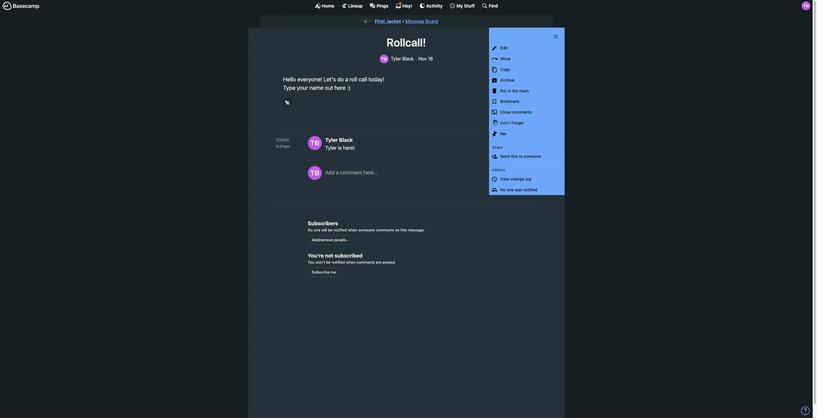 Task type: locate. For each thing, give the bounding box(es) containing it.
2 horizontal spatial tyler black image
[[802, 1, 811, 10]]

this left to
[[511, 154, 518, 159]]

name
[[309, 84, 323, 91]]

edit
[[500, 45, 508, 50]]

to
[[519, 154, 523, 159]]

don't forget link
[[489, 118, 565, 128]]

1 horizontal spatial someone
[[524, 154, 541, 159]]

lineup link
[[341, 3, 363, 9]]

comments
[[512, 110, 532, 115], [376, 228, 394, 232], [356, 260, 375, 265]]

0 vertical spatial notified
[[523, 187, 538, 192]]

comments up the "forget"
[[512, 110, 532, 115]]

one
[[507, 187, 514, 192], [314, 228, 320, 232]]

0 horizontal spatial tyler black image
[[308, 166, 322, 180]]

be right will
[[328, 228, 333, 232]]

be inside subscribers no one will be notified when someone comments on this message.
[[328, 228, 333, 232]]

out
[[325, 84, 333, 91]]

0 horizontal spatial black
[[339, 137, 353, 143]]

0 horizontal spatial someone
[[359, 228, 375, 232]]

1 horizontal spatial tyler black image
[[380, 55, 389, 63]]

message
[[405, 19, 424, 24]]

the
[[512, 88, 518, 93]]

notified inside you're not subscribed you won't be notified when comments are posted.
[[332, 260, 345, 265]]

2 vertical spatial tyler black image
[[308, 166, 322, 180]]

a right do
[[345, 76, 348, 82]]

comments inside you're not subscribed you won't be notified when comments are posted.
[[356, 260, 375, 265]]

16
[[428, 56, 433, 61]]

my stuff button
[[450, 3, 475, 9]]

0 vertical spatial when
[[348, 228, 357, 232]]

1 vertical spatial tyler black
[[325, 137, 353, 143]]

black left nov
[[402, 56, 414, 61]]

won't
[[315, 260, 325, 265]]

your
[[297, 84, 308, 91]]

1 vertical spatial when
[[346, 260, 355, 265]]

0 horizontal spatial one
[[314, 228, 320, 232]]

close comments
[[500, 110, 532, 115]]

subscribed
[[335, 253, 363, 259]]

close
[[500, 110, 511, 115]]

someone
[[524, 154, 541, 159], [359, 228, 375, 232]]

posted.
[[383, 260, 396, 265]]

first jacket link
[[375, 19, 401, 24]]

you
[[308, 260, 314, 265]]

1 vertical spatial one
[[314, 228, 320, 232]]

0 vertical spatial comments
[[512, 110, 532, 115]]

2 vertical spatial comments
[[356, 260, 375, 265]]

1 vertical spatial no
[[308, 228, 313, 232]]

this right on
[[401, 228, 407, 232]]

0 vertical spatial one
[[507, 187, 514, 192]]

on
[[395, 228, 400, 232]]

be inside you're not subscribed you won't be notified when comments are posted.
[[326, 260, 331, 265]]

no inside subscribers no one will be notified when someone comments on this message.
[[308, 228, 313, 232]]

0 vertical spatial tyler black image
[[802, 1, 811, 10]]

jacket
[[386, 19, 401, 24]]

trash
[[519, 88, 529, 93]]

notified up 'me'
[[332, 260, 345, 265]]

someone inside subscribers no one will be notified when someone comments on this message.
[[359, 228, 375, 232]]

0 horizontal spatial this
[[401, 228, 407, 232]]

black
[[402, 56, 414, 61], [339, 137, 353, 143]]

is
[[338, 145, 342, 151]]

0 vertical spatial no
[[500, 187, 506, 192]]

comments left the are
[[356, 260, 375, 265]]

no left will
[[308, 228, 313, 232]]

no down view
[[500, 187, 506, 192]]

1 vertical spatial someone
[[359, 228, 375, 232]]

be down not at the bottom of page
[[326, 260, 331, 265]]

1 vertical spatial comments
[[376, 228, 394, 232]]

one left will
[[314, 228, 320, 232]]

hey!
[[402, 3, 412, 8]]

1 vertical spatial black
[[339, 137, 353, 143]]

be
[[328, 228, 333, 232], [326, 260, 331, 265]]

1 vertical spatial be
[[326, 260, 331, 265]]

subscribe
[[312, 270, 330, 275]]

tyler left the is
[[325, 145, 337, 151]]

1 horizontal spatial this
[[511, 154, 518, 159]]

tyler black up the is
[[325, 137, 353, 143]]

0 vertical spatial tyler black
[[391, 56, 414, 61]]

one left was
[[507, 187, 514, 192]]

1 vertical spatial this
[[401, 228, 407, 232]]

0 vertical spatial a
[[345, 76, 348, 82]]

find button
[[482, 3, 498, 9]]

a
[[345, 76, 348, 82], [336, 170, 339, 176]]

9:51am link
[[276, 143, 302, 150]]

view change log link
[[489, 174, 565, 185]]

1 horizontal spatial a
[[345, 76, 348, 82]]

tyler
[[391, 56, 401, 61], [325, 137, 338, 143], [325, 145, 337, 151]]

black up here!
[[339, 137, 353, 143]]

1 horizontal spatial comments
[[376, 228, 394, 232]]

tyler black image inside main element
[[802, 1, 811, 10]]

notified up 'people…'
[[334, 228, 347, 232]]

here…
[[363, 170, 378, 176]]

copy link
[[489, 64, 565, 75]]

subscribers no one will be notified when someone comments on this message.
[[308, 220, 425, 232]]

message.
[[408, 228, 425, 232]]

message board link
[[405, 19, 438, 24]]

2 vertical spatial notified
[[332, 260, 345, 265]]

will
[[321, 228, 327, 232]]

main element
[[0, 0, 813, 11]]

pin button
[[489, 129, 565, 139]]

add/remove people…
[[312, 238, 349, 242]]

0 vertical spatial someone
[[524, 154, 541, 159]]

0 vertical spatial tyler
[[391, 56, 401, 61]]

board
[[426, 19, 438, 24]]

do
[[337, 76, 344, 82]]

when down the subscribed
[[346, 260, 355, 265]]

a right add
[[336, 170, 339, 176]]

add/remove
[[312, 238, 333, 242]]

tyler black down rollcall!
[[391, 56, 414, 61]]

0 horizontal spatial comments
[[356, 260, 375, 265]]

this
[[511, 154, 518, 159], [401, 228, 407, 232]]

no
[[500, 187, 506, 192], [308, 228, 313, 232]]

tyler black image
[[802, 1, 811, 10], [380, 55, 389, 63], [308, 166, 322, 180]]

tyler down rollcall!
[[391, 56, 401, 61]]

0 horizontal spatial no
[[308, 228, 313, 232]]

add
[[325, 170, 335, 176]]

nov 16
[[419, 56, 433, 61]]

share
[[493, 145, 503, 150]]

archive link
[[489, 75, 565, 86]]

0 horizontal spatial a
[[336, 170, 339, 176]]

don't forget
[[500, 120, 524, 125]]

you're not subscribed you won't be notified when comments are posted.
[[308, 253, 396, 265]]

first
[[375, 19, 385, 24]]

2 horizontal spatial comments
[[512, 110, 532, 115]]

when up 'people…'
[[348, 228, 357, 232]]

1 vertical spatial tyler
[[325, 137, 338, 143]]

hello
[[283, 76, 296, 82]]

comments left on
[[376, 228, 394, 232]]

0 vertical spatial be
[[328, 228, 333, 232]]

add a comment here…
[[325, 170, 378, 176]]

1 horizontal spatial black
[[402, 56, 414, 61]]

1 vertical spatial a
[[336, 170, 339, 176]]

one inside subscribers no one will be notified when someone comments on this message.
[[314, 228, 320, 232]]

nov
[[419, 56, 427, 61]]

a inside add a comment here… button
[[336, 170, 339, 176]]

notified down log at the right of the page
[[523, 187, 538, 192]]

1 vertical spatial notified
[[334, 228, 347, 232]]

comments inside subscribers no one will be notified when someone comments on this message.
[[376, 228, 394, 232]]

when inside subscribers no one will be notified when someone comments on this message.
[[348, 228, 357, 232]]

today 9:51am
[[276, 138, 290, 149]]

tyler up tyler is here!
[[325, 137, 338, 143]]

view
[[500, 176, 509, 181]]

notified
[[523, 187, 538, 192], [334, 228, 347, 232], [332, 260, 345, 265]]

0 vertical spatial this
[[511, 154, 518, 159]]



Task type: vqa. For each thing, say whether or not it's contained in the screenshot.
10:30am
no



Task type: describe. For each thing, give the bounding box(es) containing it.
nov 16 element
[[419, 56, 433, 61]]

pings button
[[370, 3, 389, 9]]

first jacket
[[375, 19, 401, 24]]

9:51am element
[[276, 144, 290, 149]]

pings
[[377, 3, 389, 8]]

don't
[[500, 120, 511, 125]]

bookmark
[[500, 99, 519, 104]]

stuff
[[464, 3, 475, 8]]

home
[[322, 3, 334, 8]]

log
[[526, 176, 531, 181]]

type
[[283, 84, 295, 91]]

send this to someone link
[[489, 151, 565, 162]]

put in the trash
[[500, 88, 529, 93]]

this inside share send this to someone
[[511, 154, 518, 159]]

find
[[489, 3, 498, 8]]

today element
[[276, 137, 290, 143]]

share send this to someone
[[493, 145, 541, 159]]

change
[[511, 176, 524, 181]]

subscribers
[[308, 220, 338, 226]]

9:51am
[[276, 144, 290, 149]]

a inside hello everyone! let's do a roll call today! type your name out here :)
[[345, 76, 348, 82]]

1 horizontal spatial tyler black
[[391, 56, 414, 61]]

send
[[500, 154, 510, 159]]

put in the trash link
[[489, 86, 565, 96]]

0 horizontal spatial tyler black
[[325, 137, 353, 143]]

archive
[[500, 78, 514, 83]]

add a comment here… button
[[325, 166, 534, 192]]

activity
[[426, 3, 443, 8]]

›
[[402, 19, 404, 24]]

comment
[[340, 170, 362, 176]]

› message board
[[402, 19, 438, 24]]

in
[[508, 88, 511, 93]]

switch accounts image
[[2, 1, 40, 10]]

my stuff
[[457, 3, 475, 8]]

today link
[[276, 137, 302, 143]]

my
[[457, 3, 463, 8]]

rollcall!
[[387, 36, 426, 49]]

roll
[[350, 76, 357, 82]]

tyler black image
[[308, 136, 322, 150]]

was
[[515, 187, 522, 192]]

bookmark link
[[489, 96, 565, 107]]

subscribe me button
[[308, 268, 340, 277]]

notified inside subscribers no one will be notified when someone comments on this message.
[[334, 228, 347, 232]]

hello everyone! let's do a roll call today! type your name out here :)
[[283, 76, 384, 91]]

let's
[[324, 76, 336, 82]]

you're
[[308, 253, 324, 259]]

not
[[325, 253, 333, 259]]

close comments link
[[489, 107, 565, 118]]

comments for subscribers
[[376, 228, 394, 232]]

view change log
[[500, 176, 531, 181]]

move link
[[489, 54, 565, 64]]

here
[[335, 84, 346, 91]]

call
[[359, 76, 367, 82]]

me
[[331, 270, 336, 275]]

here!
[[343, 145, 355, 151]]

activity link
[[419, 3, 443, 9]]

everyone!
[[297, 76, 322, 82]]

edit link
[[489, 43, 565, 54]]

comments for you're
[[356, 260, 375, 265]]

add/remove people… link
[[308, 235, 353, 245]]

put
[[500, 88, 507, 93]]

1 vertical spatial tyler black image
[[380, 55, 389, 63]]

someone inside share send this to someone
[[524, 154, 541, 159]]

today!
[[369, 76, 384, 82]]

history
[[493, 168, 505, 172]]

:)
[[347, 84, 351, 91]]

hey! button
[[395, 2, 412, 9]]

are
[[376, 260, 382, 265]]

subscribe me
[[312, 270, 336, 275]]

lineup
[[348, 3, 363, 8]]

1 horizontal spatial one
[[507, 187, 514, 192]]

this inside subscribers no one will be notified when someone comments on this message.
[[401, 228, 407, 232]]

no one was notified
[[500, 187, 538, 192]]

when inside you're not subscribed you won't be notified when comments are posted.
[[346, 260, 355, 265]]

today
[[276, 138, 290, 143]]

2 vertical spatial tyler
[[325, 145, 337, 151]]

0 vertical spatial black
[[402, 56, 414, 61]]

copy
[[500, 67, 510, 72]]

tyler is here!
[[325, 145, 355, 151]]

1 horizontal spatial no
[[500, 187, 506, 192]]

move
[[500, 56, 511, 61]]

home link
[[315, 3, 334, 9]]

pin
[[500, 131, 506, 136]]



